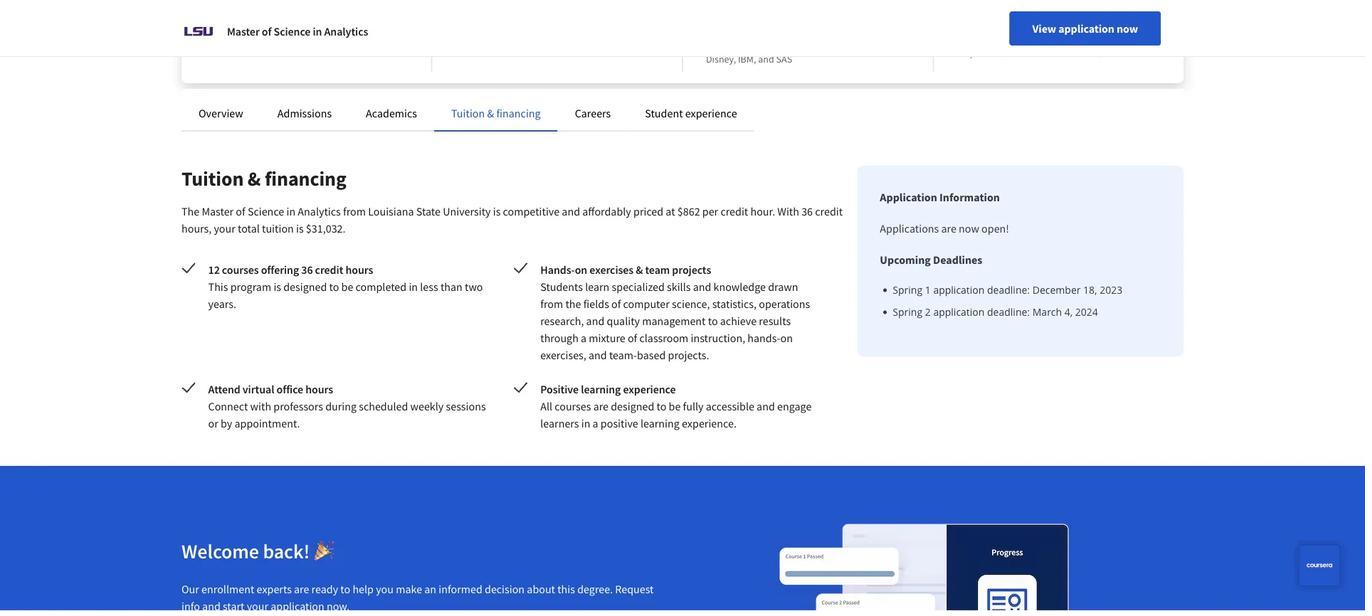 Task type: vqa. For each thing, say whether or not it's contained in the screenshot.
What for What Does a Software Engineer Do?
no



Task type: describe. For each thing, give the bounding box(es) containing it.
years.
[[208, 297, 236, 311]]

a inside complete a well-respected degree 100% online and on your time while balancing work, family, and other responsibilities
[[247, 10, 252, 23]]

1 vertical spatial for
[[1024, 33, 1036, 46]]

list containing spring 1 application deadline: december 18, 2023
[[886, 283, 1123, 320]]

tuition
[[262, 221, 294, 236]]

credit up veteran
[[998, 33, 1022, 46]]

aid,
[[957, 47, 972, 60]]

18,
[[1083, 283, 1097, 297]]

complete
[[204, 10, 245, 23]]

2023
[[1100, 283, 1123, 297]]

hours inside 12 courses offering 36 credit hours this program is designed to be completed in less than two years.
[[345, 263, 373, 277]]

from inside the master of science in analytics from louisiana state university is competitive and affordably priced at $862 per credit hour. with 36 credit hours, your total tuition is $31,032.
[[343, 204, 366, 219]]

leaders
[[792, 24, 823, 37]]

specialized
[[612, 280, 665, 294]]

credit right with
[[815, 204, 843, 219]]

analytics inside the master of science in analytics from louisiana state university is competitive and affordably priced at $862 per credit hour. with 36 credit hours, your total tuition is $31,032.
[[298, 204, 341, 219]]

while
[[277, 24, 300, 37]]

0 vertical spatial is
[[493, 204, 501, 219]]

earn your msa in only 36 total credit hours at $862 per credit hour.  lsu online offers several affordable ways to help you pay for your degree including credit for prior learning (pla), financial aid, and veteran education benefits.
[[957, 0, 1158, 60]]

1 vertical spatial tuition & financing
[[181, 166, 347, 191]]

to inside "positive learning experience all courses are designed to be fully accessible and engage learners in a positive learning experience."
[[657, 399, 666, 414]]

0 vertical spatial analytics
[[324, 24, 368, 38]]

on inside complete a well-respected degree 100% online and on your time while balancing work, family, and other responsibilities
[[222, 24, 233, 37]]

credit
[[1083, 0, 1109, 3]]

msa inside earn your msa in only 36 total credit hours at $862 per credit hour.  lsu online offers several affordable ways to help you pay for your degree including credit for prior learning (pla), financial aid, and veteran education benefits.
[[999, 0, 1017, 3]]

office
[[277, 382, 303, 396]]

$31,032.
[[306, 221, 346, 236]]

in inside 12 courses offering 36 credit hours this program is designed to be completed in less than two years.
[[409, 280, 418, 294]]

offering
[[261, 263, 299, 277]]

careers
[[575, 106, 611, 120]]

a inside "positive learning experience all courses are designed to be fully accessible and engage learners in a positive learning experience."
[[593, 416, 598, 431]]

are inside the our enrollment experts are ready to help you make an informed decision about this degree. request info and start your application now.
[[294, 583, 309, 597]]

0 horizontal spatial &
[[248, 166, 261, 191]]

of inside the master of science in analytics from louisiana state university is competitive and affordably priced at $862 per credit hour. with 36 credit hours, your total tuition is $31,032.
[[236, 204, 245, 219]]

view application now
[[1032, 21, 1138, 36]]

your right earn
[[978, 0, 997, 3]]

classroom
[[639, 331, 688, 345]]

courses inside 12 courses offering 36 credit hours this program is designed to be completed in less than two years.
[[222, 263, 259, 277]]

information
[[940, 190, 1000, 204]]

hour. inside earn your msa in only 36 total credit hours at $862 per credit hour.  lsu online offers several affordable ways to help you pay for your degree including credit for prior learning (pla), financial aid, and veteran education benefits.
[[1021, 4, 1042, 17]]

spring 1 application deadline: december 18, 2023 list item
[[893, 283, 1123, 298]]

this
[[557, 583, 575, 597]]

disney,
[[706, 53, 736, 65]]

36 inside earn your msa in only 36 total credit hours at $862 per credit hour.  lsu online offers several affordable ways to help you pay for your degree including credit for prior learning (pla), financial aid, and veteran education benefits.
[[1049, 0, 1059, 3]]

scheduled
[[359, 399, 408, 414]]

deadline: for march
[[987, 305, 1030, 319]]

application inside the our enrollment experts are ready to help you make an informed decision about this degree. request info and start your application now.
[[271, 600, 324, 611]]

quality
[[607, 314, 640, 328]]

student experience link
[[645, 106, 737, 120]]

spring 1 application deadline: december 18, 2023
[[893, 283, 1123, 297]]

university
[[443, 204, 491, 219]]

and down complete
[[204, 24, 220, 37]]

positive
[[540, 382, 579, 396]]

the master of science in analytics from louisiana state university is competitive and affordably priced at $862 per credit hour. with 36 credit hours, your total tuition is $31,032.
[[181, 204, 843, 236]]

student experience
[[645, 106, 737, 120]]

be inside 12 courses offering 36 credit hours this program is designed to be completed in less than two years.
[[341, 280, 353, 294]]

decision
[[485, 583, 525, 597]]

completed
[[356, 280, 407, 294]]

and up companies
[[870, 10, 886, 23]]

total
[[238, 221, 260, 236]]

open!
[[982, 221, 1009, 236]]

ways
[[1002, 19, 1023, 31]]

hours,
[[181, 221, 212, 236]]

time
[[256, 24, 275, 37]]

chevron,
[[823, 38, 860, 51]]

priced
[[633, 204, 663, 219]]

in down respected
[[313, 24, 322, 38]]

science inside the master of science in analytics from louisiana state university is competitive and affordably priced at $862 per credit hour. with 36 credit hours, your total tuition is $31,032.
[[248, 204, 284, 219]]

attend
[[208, 382, 240, 396]]

of up 'quality'
[[611, 297, 621, 311]]

balancing
[[302, 24, 342, 37]]

0 horizontal spatial learning
[[581, 382, 621, 396]]

or
[[208, 416, 218, 431]]

and down fields
[[586, 314, 604, 328]]

family,
[[370, 24, 398, 37]]

responsibilities
[[247, 38, 310, 51]]

the
[[565, 297, 581, 311]]

now.
[[327, 600, 350, 611]]

and left the other
[[204, 38, 220, 51]]

hands-
[[540, 263, 575, 277]]

mixture
[[589, 331, 625, 345]]

12 courses offering 36 credit hours this program is designed to be completed in less than two years.
[[208, 263, 483, 311]]

sas
[[776, 53, 792, 65]]

spring for spring 1 application deadline: december 18, 2023
[[893, 283, 922, 297]]

learn
[[585, 280, 610, 294]]

companies
[[851, 24, 896, 37]]

at inside earn your msa in only 36 total credit hours at $862 per credit hour.  lsu online offers several affordable ways to help you pay for your degree including credit for prior learning (pla), financial aid, and veteran education benefits.
[[1138, 0, 1146, 3]]

than
[[440, 280, 463, 294]]

achieve
[[720, 314, 757, 328]]

1 horizontal spatial for
[[1090, 19, 1102, 31]]

work,
[[344, 24, 368, 37]]

to inside hands-on exercises &  team projects students learn specialized skills and knowledge drawn from the fields of computer science, statistics, operations research, and quality management to achieve results through a mixture of classroom instruction, hands-on exercises, and team-based projects.
[[708, 314, 718, 328]]

0 horizontal spatial tuition
[[181, 166, 244, 191]]

academics
[[366, 106, 417, 120]]

0 vertical spatial tuition & financing
[[451, 106, 541, 120]]

knowledge
[[714, 280, 766, 294]]

back!
[[263, 539, 310, 564]]

designed inside 12 courses offering 36 credit hours this program is designed to be completed in less than two years.
[[283, 280, 327, 294]]

application information
[[880, 190, 1000, 204]]

of down 'quality'
[[628, 331, 637, 345]]

education
[[1026, 47, 1068, 60]]

1 horizontal spatial &
[[487, 106, 494, 120]]

applications
[[880, 221, 939, 236]]

and down mixture
[[589, 348, 607, 362]]

be inside "positive learning experience all courses are designed to be fully accessible and engage learners in a positive learning experience."
[[669, 399, 681, 414]]

affordably
[[582, 204, 631, 219]]

hands-
[[748, 331, 780, 345]]

statistics,
[[712, 297, 757, 311]]

with inside attend virtual office hours connect with professors during scheduled weekly sessions or by appointment.
[[250, 399, 271, 414]]

skills inside msa graduates are equipped with skills and expertise to become leaders in top companies across all industries such as chevron, dow, disney, ibm, and sas
[[847, 10, 868, 23]]

0 vertical spatial master
[[227, 24, 260, 38]]

exercises,
[[540, 348, 586, 362]]

in inside msa graduates are equipped with skills and expertise to become leaders in top companies across all industries such as chevron, dow, disney, ibm, and sas
[[825, 24, 833, 37]]

all
[[540, 399, 552, 414]]

master of science in analytics
[[227, 24, 368, 38]]

1 horizontal spatial learning
[[641, 416, 680, 431]]

deadline: for december
[[987, 283, 1030, 297]]

prior
[[1038, 33, 1058, 46]]

welcome
[[181, 539, 259, 564]]

and inside "positive learning experience all courses are designed to be fully accessible and engage learners in a positive learning experience."
[[757, 399, 775, 414]]

complete a well-respected degree 100% online and on your time while balancing work, family, and other responsibilities
[[204, 10, 399, 51]]

veteran
[[992, 47, 1024, 60]]

louisiana
[[368, 204, 414, 219]]

make
[[396, 583, 422, 597]]

top
[[835, 24, 849, 37]]

overview
[[199, 106, 243, 120]]

with
[[777, 204, 799, 219]]

master inside the master of science in analytics from louisiana state university is competitive and affordably priced at $862 per credit hour. with 36 credit hours, your total tuition is $31,032.
[[202, 204, 234, 219]]

students
[[540, 280, 583, 294]]

1 horizontal spatial financing
[[496, 106, 541, 120]]

2
[[925, 305, 931, 319]]

and inside earn your msa in only 36 total credit hours at $862 per credit hour.  lsu online offers several affordable ways to help you pay for your degree including credit for prior learning (pla), financial aid, and veteran education benefits.
[[974, 47, 990, 60]]

application inside button
[[1058, 21, 1114, 36]]



Task type: locate. For each thing, give the bounding box(es) containing it.
0 horizontal spatial courses
[[222, 263, 259, 277]]

at right priced
[[666, 204, 675, 219]]

36 inside 12 courses offering 36 credit hours this program is designed to be completed in less than two years.
[[301, 263, 313, 277]]

are inside "positive learning experience all courses are designed to be fully accessible and engage learners in a positive learning experience."
[[593, 399, 609, 414]]

only
[[1029, 0, 1047, 3]]

research,
[[540, 314, 584, 328]]

the
[[181, 204, 199, 219]]

you
[[1056, 19, 1071, 31], [376, 583, 394, 597]]

1 vertical spatial financing
[[265, 166, 347, 191]]

0 horizontal spatial hour.
[[750, 204, 775, 219]]

deadline: inside spring 1 application deadline: december 18, 2023 list item
[[987, 283, 1030, 297]]

ibm,
[[738, 53, 756, 65]]

now down several
[[1117, 21, 1138, 36]]

informed
[[439, 583, 482, 597]]

at up several
[[1138, 0, 1146, 3]]

science
[[274, 24, 311, 38], [248, 204, 284, 219]]

credit left with
[[721, 204, 748, 219]]

positive
[[601, 416, 638, 431]]

1 horizontal spatial degree
[[1125, 19, 1154, 31]]

competitive
[[503, 204, 560, 219]]

our enrollment experts are ready to help you make an informed decision about this degree. request info and start your application now.
[[181, 583, 654, 611]]

master up hours,
[[202, 204, 234, 219]]

msa inside msa graduates are equipped with skills and expertise to become leaders in top companies across all industries such as chevron, dow, disney, ibm, and sas
[[706, 10, 724, 23]]

skills
[[847, 10, 868, 23], [667, 280, 691, 294]]

to left fully
[[657, 399, 666, 414]]

1 horizontal spatial msa
[[999, 0, 1017, 3]]

on down complete
[[222, 24, 233, 37]]

learning inside earn your msa in only 36 total credit hours at $862 per credit hour.  lsu online offers several affordable ways to help you pay for your degree including credit for prior learning (pla), financial aid, and veteran education benefits.
[[1060, 33, 1094, 46]]

spring
[[893, 283, 922, 297], [893, 305, 922, 319]]

you left pay
[[1056, 19, 1071, 31]]

0 vertical spatial &
[[487, 106, 494, 120]]

1 horizontal spatial hour.
[[1021, 4, 1042, 17]]

your up (pla),
[[1104, 19, 1123, 31]]

start
[[223, 600, 244, 611]]

1 vertical spatial help
[[353, 583, 374, 597]]

about
[[527, 583, 555, 597]]

dow,
[[862, 38, 883, 51]]

credit down $31,032.
[[315, 263, 343, 277]]

0 horizontal spatial for
[[1024, 33, 1036, 46]]

to
[[1025, 19, 1033, 31], [746, 24, 755, 37], [329, 280, 339, 294], [708, 314, 718, 328], [657, 399, 666, 414], [340, 583, 350, 597]]

spring left 2
[[893, 305, 922, 319]]

spring for spring 2 application deadline: march 4, 2024
[[893, 305, 922, 319]]

1 vertical spatial tuition
[[181, 166, 244, 191]]

careers link
[[575, 106, 611, 120]]

projects.
[[668, 348, 709, 362]]

help inside the our enrollment experts are ready to help you make an informed decision about this degree. request info and start your application now.
[[353, 583, 374, 597]]

are left ready
[[294, 583, 309, 597]]

and left affordably
[[562, 204, 580, 219]]

per
[[979, 4, 993, 17], [702, 204, 718, 219]]

state
[[416, 204, 441, 219]]

spring 2 application deadline: march 4, 2024 list item
[[893, 305, 1123, 320]]

credit inside 12 courses offering 36 credit hours this program is designed to be completed in less than two years.
[[315, 263, 343, 277]]

your left total
[[214, 221, 235, 236]]

experience right student
[[685, 106, 737, 120]]

operations
[[759, 297, 810, 311]]

0 vertical spatial from
[[343, 204, 366, 219]]

your inside the our enrollment experts are ready to help you make an informed decision about this degree. request info and start your application now.
[[247, 600, 268, 611]]

are inside msa graduates are equipped with skills and expertise to become leaders in top companies across all industries such as chevron, dow, disney, ibm, and sas
[[769, 10, 783, 23]]

help up prior on the top right of the page
[[1035, 19, 1054, 31]]

analytics down the 100%
[[324, 24, 368, 38]]

1 vertical spatial with
[[250, 399, 271, 414]]

degree inside complete a well-respected degree 100% online and on your time while balancing work, family, and other responsibilities
[[317, 10, 346, 23]]

2 horizontal spatial a
[[593, 416, 598, 431]]

tuition & financing
[[451, 106, 541, 120], [181, 166, 347, 191]]

🎉
[[314, 539, 333, 564]]

with inside msa graduates are equipped with skills and expertise to become leaders in top companies across all industries such as chevron, dow, disney, ibm, and sas
[[827, 10, 845, 23]]

fully
[[683, 399, 704, 414]]

1 deadline: from the top
[[987, 283, 1030, 297]]

results
[[759, 314, 791, 328]]

to down graduates
[[746, 24, 755, 37]]

deadline:
[[987, 283, 1030, 297], [987, 305, 1030, 319]]

in inside the master of science in analytics from louisiana state university is competitive and affordably priced at $862 per credit hour. with 36 credit hours, your total tuition is $31,032.
[[286, 204, 295, 219]]

a inside hands-on exercises &  team projects students learn specialized skills and knowledge drawn from the fields of computer science, statistics, operations research, and quality management to achieve results through a mixture of classroom instruction, hands-on exercises, and team-based projects.
[[581, 331, 587, 345]]

with
[[827, 10, 845, 23], [250, 399, 271, 414]]

be left completed
[[341, 280, 353, 294]]

1 horizontal spatial a
[[581, 331, 587, 345]]

0 vertical spatial experience
[[685, 106, 737, 120]]

weekly
[[410, 399, 444, 414]]

1 vertical spatial analytics
[[298, 204, 341, 219]]

and down industries
[[758, 53, 774, 65]]

2 horizontal spatial learning
[[1060, 33, 1094, 46]]

0 horizontal spatial hours
[[305, 382, 333, 396]]

1 horizontal spatial at
[[1138, 0, 1146, 3]]

in up tuition
[[286, 204, 295, 219]]

per inside the master of science in analytics from louisiana state university is competitive and affordably priced at $862 per credit hour. with 36 credit hours, your total tuition is $31,032.
[[702, 204, 718, 219]]

0 vertical spatial you
[[1056, 19, 1071, 31]]

from inside hands-on exercises &  team projects students learn specialized skills and knowledge drawn from the fields of computer science, statistics, operations research, and quality management to achieve results through a mixture of classroom instruction, hands-on exercises, and team-based projects.
[[540, 297, 563, 311]]

a left well-
[[247, 10, 252, 23]]

total
[[1061, 0, 1081, 3]]

list
[[886, 283, 1123, 320]]

application down experts
[[271, 600, 324, 611]]

ready
[[311, 583, 338, 597]]

1 spring from the top
[[893, 283, 922, 297]]

2024
[[1075, 305, 1098, 319]]

1 horizontal spatial on
[[575, 263, 587, 277]]

courses inside "positive learning experience all courses are designed to be fully accessible and engage learners in a positive learning experience."
[[555, 399, 591, 414]]

this
[[208, 280, 228, 294]]

1 vertical spatial now
[[959, 221, 979, 236]]

36 right with
[[802, 204, 813, 219]]

december
[[1033, 283, 1081, 297]]

and inside the our enrollment experts are ready to help you make an informed decision about this degree. request info and start your application now.
[[202, 600, 220, 611]]

2 deadline: from the top
[[987, 305, 1030, 319]]

info
[[181, 600, 200, 611]]

1 horizontal spatial hours
[[345, 263, 373, 277]]

msa up "expertise" on the top
[[706, 10, 724, 23]]

1 vertical spatial is
[[296, 221, 304, 236]]

deadlines
[[933, 253, 983, 267]]

you inside earn your msa in only 36 total credit hours at $862 per credit hour.  lsu online offers several affordable ways to help you pay for your degree including credit for prior learning (pla), financial aid, and veteran education benefits.
[[1056, 19, 1071, 31]]

application down deadlines
[[933, 283, 985, 297]]

hour. down only
[[1021, 4, 1042, 17]]

credit up ways
[[995, 4, 1019, 17]]

and left engage
[[757, 399, 775, 414]]

0 vertical spatial spring
[[893, 283, 922, 297]]

offers
[[1092, 4, 1116, 17]]

1 vertical spatial &
[[248, 166, 261, 191]]

1 vertical spatial on
[[575, 263, 587, 277]]

team-
[[609, 348, 637, 362]]

drawn
[[768, 280, 798, 294]]

courses up program at the top of page
[[222, 263, 259, 277]]

1 horizontal spatial designed
[[611, 399, 654, 414]]

to inside earn your msa in only 36 total credit hours at $862 per credit hour.  lsu online offers several affordable ways to help you pay for your degree including credit for prior learning (pla), financial aid, and veteran education benefits.
[[1025, 19, 1033, 31]]

0 vertical spatial $862
[[957, 4, 977, 17]]

msa
[[999, 0, 1017, 3], [706, 10, 724, 23]]

1 horizontal spatial tuition & financing
[[451, 106, 541, 120]]

0 vertical spatial a
[[247, 10, 252, 23]]

experience inside "positive learning experience all courses are designed to be fully accessible and engage learners in a positive learning experience."
[[623, 382, 676, 396]]

analytics up $31,032.
[[298, 204, 341, 219]]

overview link
[[199, 106, 243, 120]]

in right learners
[[581, 416, 590, 431]]

36 inside the master of science in analytics from louisiana state university is competitive and affordably priced at $862 per credit hour. with 36 credit hours, your total tuition is $31,032.
[[802, 204, 813, 219]]

hours up professors
[[305, 382, 333, 396]]

0 horizontal spatial designed
[[283, 280, 327, 294]]

1 horizontal spatial from
[[540, 297, 563, 311]]

$862 right priced
[[677, 204, 700, 219]]

deadline: down "spring 1 application deadline: december 18, 2023"
[[987, 305, 1030, 319]]

such
[[790, 38, 810, 51]]

sessions
[[446, 399, 486, 414]]

1 vertical spatial experience
[[623, 382, 676, 396]]

team
[[645, 263, 670, 277]]

0 horizontal spatial a
[[247, 10, 252, 23]]

0 vertical spatial learning
[[1060, 33, 1094, 46]]

tuition & financing link
[[451, 106, 541, 120]]

to inside the our enrollment experts are ready to help you make an informed decision about this degree. request info and start your application now.
[[340, 583, 350, 597]]

per up affordable
[[979, 4, 993, 17]]

to up instruction,
[[708, 314, 718, 328]]

1 horizontal spatial is
[[296, 221, 304, 236]]

application right 2
[[933, 305, 985, 319]]

are up positive
[[593, 399, 609, 414]]

2 vertical spatial &
[[636, 263, 643, 277]]

0 vertical spatial science
[[274, 24, 311, 38]]

1 vertical spatial skills
[[667, 280, 691, 294]]

across
[[706, 38, 733, 51]]

designed down offering
[[283, 280, 327, 294]]

deadline: inside spring 2 application deadline: march 4, 2024 list item
[[987, 305, 1030, 319]]

at inside the master of science in analytics from louisiana state university is competitive and affordably priced at $862 per credit hour. with 36 credit hours, your total tuition is $31,032.
[[666, 204, 675, 219]]

deadline: up spring 2 application deadline: march 4, 2024 list item
[[987, 283, 1030, 297]]

in left less
[[409, 280, 418, 294]]

0 horizontal spatial 36
[[301, 263, 313, 277]]

are down application information
[[941, 221, 956, 236]]

0 horizontal spatial is
[[274, 280, 281, 294]]

learning down pay
[[1060, 33, 1094, 46]]

to right ways
[[1025, 19, 1033, 31]]

by
[[221, 416, 232, 431]]

your inside the master of science in analytics from louisiana state university is competitive and affordably priced at $862 per credit hour. with 36 credit hours, your total tuition is $31,032.
[[214, 221, 235, 236]]

skills inside hands-on exercises &  team projects students learn specialized skills and knowledge drawn from the fields of computer science, statistics, operations research, and quality management to achieve results through a mixture of classroom instruction, hands-on exercises, and team-based projects.
[[667, 280, 691, 294]]

1 vertical spatial msa
[[706, 10, 724, 23]]

application down online
[[1058, 21, 1114, 36]]

0 vertical spatial now
[[1117, 21, 1138, 36]]

msa up ways
[[999, 0, 1017, 3]]

you left make
[[376, 583, 394, 597]]

skills up science,
[[667, 280, 691, 294]]

in inside "positive learning experience all courses are designed to be fully accessible and engage learners in a positive learning experience."
[[581, 416, 590, 431]]

from down "students"
[[540, 297, 563, 311]]

upcoming deadlines
[[880, 253, 983, 267]]

courses
[[222, 263, 259, 277], [555, 399, 591, 414]]

become
[[757, 24, 790, 37]]

learning
[[1060, 33, 1094, 46], [581, 382, 621, 396], [641, 416, 680, 431]]

4,
[[1065, 305, 1073, 319]]

1 vertical spatial you
[[376, 583, 394, 597]]

0 vertical spatial designed
[[283, 280, 327, 294]]

msa graduates are equipped with skills and expertise to become leaders in top companies across all industries such as chevron, dow, disney, ibm, and sas
[[706, 10, 896, 65]]

earn
[[957, 0, 976, 3]]

(pla),
[[1096, 33, 1121, 46]]

to left completed
[[329, 280, 339, 294]]

0 horizontal spatial now
[[959, 221, 979, 236]]

36 right offering
[[301, 263, 313, 277]]

now for application
[[1117, 21, 1138, 36]]

per inside earn your msa in only 36 total credit hours at $862 per credit hour.  lsu online offers several affordable ways to help you pay for your degree including credit for prior learning (pla), financial aid, and veteran education benefits.
[[979, 4, 993, 17]]

0 vertical spatial deadline:
[[987, 283, 1030, 297]]

2 horizontal spatial on
[[780, 331, 793, 345]]

2 vertical spatial is
[[274, 280, 281, 294]]

through
[[540, 331, 579, 345]]

to inside 12 courses offering 36 credit hours this program is designed to be completed in less than two years.
[[329, 280, 339, 294]]

0 vertical spatial msa
[[999, 0, 1017, 3]]

0 vertical spatial at
[[1138, 0, 1146, 3]]

experience down based
[[623, 382, 676, 396]]

1 horizontal spatial be
[[669, 399, 681, 414]]

0 vertical spatial on
[[222, 24, 233, 37]]

0 horizontal spatial $862
[[677, 204, 700, 219]]

a left mixture
[[581, 331, 587, 345]]

and down the projects
[[693, 280, 711, 294]]

0 vertical spatial financing
[[496, 106, 541, 120]]

science down respected
[[274, 24, 311, 38]]

degree up financial
[[1125, 19, 1154, 31]]

less
[[420, 280, 438, 294]]

0 vertical spatial with
[[827, 10, 845, 23]]

2 vertical spatial 36
[[301, 263, 313, 277]]

1 horizontal spatial with
[[827, 10, 845, 23]]

program
[[230, 280, 271, 294]]

in left only
[[1019, 0, 1027, 3]]

$862 inside earn your msa in only 36 total credit hours at $862 per credit hour.  lsu online offers several affordable ways to help you pay for your degree including credit for prior learning (pla), financial aid, and veteran education benefits.
[[957, 4, 977, 17]]

0 horizontal spatial per
[[702, 204, 718, 219]]

to up now. at the left of page
[[340, 583, 350, 597]]

2 horizontal spatial is
[[493, 204, 501, 219]]

2 horizontal spatial &
[[636, 263, 643, 277]]

now for are
[[959, 221, 979, 236]]

1 horizontal spatial courses
[[555, 399, 591, 414]]

including
[[957, 33, 996, 46]]

hour. inside the master of science in analytics from louisiana state university is competitive and affordably priced at $862 per credit hour. with 36 credit hours, your total tuition is $31,032.
[[750, 204, 775, 219]]

credit
[[995, 4, 1019, 17], [998, 33, 1022, 46], [721, 204, 748, 219], [815, 204, 843, 219], [315, 263, 343, 277]]

enrollment
[[201, 583, 254, 597]]

computer
[[623, 297, 670, 311]]

view
[[1032, 21, 1056, 36]]

0 horizontal spatial skills
[[667, 280, 691, 294]]

0 vertical spatial hour.
[[1021, 4, 1042, 17]]

2 spring from the top
[[893, 305, 922, 319]]

0 vertical spatial help
[[1035, 19, 1054, 31]]

on up learn
[[575, 263, 587, 277]]

is inside 12 courses offering 36 credit hours this program is designed to be completed in less than two years.
[[274, 280, 281, 294]]

based
[[637, 348, 666, 362]]

learning up positive
[[581, 382, 621, 396]]

instruction,
[[691, 331, 745, 345]]

spring left 1
[[893, 283, 922, 297]]

0 horizontal spatial be
[[341, 280, 353, 294]]

and right info
[[202, 600, 220, 611]]

hands-on exercises &  team projects students learn specialized skills and knowledge drawn from the fields of computer science, statistics, operations research, and quality management to achieve results through a mixture of classroom instruction, hands-on exercises, and team-based projects.
[[540, 263, 810, 362]]

1 vertical spatial hour.
[[750, 204, 775, 219]]

virtual
[[243, 382, 274, 396]]

science up tuition
[[248, 204, 284, 219]]

1 vertical spatial designed
[[611, 399, 654, 414]]

now left 'open!'
[[959, 221, 979, 236]]

1 vertical spatial master
[[202, 204, 234, 219]]

and down "including"
[[974, 47, 990, 60]]

of
[[262, 24, 271, 38], [236, 204, 245, 219], [611, 297, 621, 311], [628, 331, 637, 345]]

respected
[[274, 10, 315, 23]]

of up total
[[236, 204, 245, 219]]

2 vertical spatial on
[[780, 331, 793, 345]]

request
[[615, 583, 654, 597]]

your up the other
[[235, 24, 254, 37]]

of down well-
[[262, 24, 271, 38]]

are up become
[[769, 10, 783, 23]]

designed up positive
[[611, 399, 654, 414]]

other
[[222, 38, 245, 51]]

2 vertical spatial a
[[593, 416, 598, 431]]

per up the projects
[[702, 204, 718, 219]]

0 horizontal spatial on
[[222, 24, 233, 37]]

your inside complete a well-respected degree 100% online and on your time while balancing work, family, and other responsibilities
[[235, 24, 254, 37]]

degree inside earn your msa in only 36 total credit hours at $862 per credit hour.  lsu online offers several affordable ways to help you pay for your degree including credit for prior learning (pla), financial aid, and veteran education benefits.
[[1125, 19, 1154, 31]]

with up top
[[827, 10, 845, 23]]

degree.
[[577, 583, 613, 597]]

your down experts
[[247, 600, 268, 611]]

a left positive
[[593, 416, 598, 431]]

hours inside attend virtual office hours connect with professors during scheduled weekly sessions or by appointment.
[[305, 382, 333, 396]]

& inside hands-on exercises &  team projects students learn specialized skills and knowledge drawn from the fields of computer science, statistics, operations research, and quality management to achieve results through a mixture of classroom instruction, hands-on exercises, and team-based projects.
[[636, 263, 643, 277]]

courses up learners
[[555, 399, 591, 414]]

view application now button
[[1010, 11, 1161, 46]]

hour.
[[1021, 4, 1042, 17], [750, 204, 775, 219]]

1 vertical spatial $862
[[677, 204, 700, 219]]

to inside msa graduates are equipped with skills and expertise to become leaders in top companies across all industries such as chevron, dow, disney, ibm, and sas
[[746, 24, 755, 37]]

hours up completed
[[345, 263, 373, 277]]

0 vertical spatial courses
[[222, 263, 259, 277]]

as
[[812, 38, 821, 51]]

on down results
[[780, 331, 793, 345]]

and inside the master of science in analytics from louisiana state university is competitive and affordably priced at $862 per credit hour. with 36 credit hours, your total tuition is $31,032.
[[562, 204, 580, 219]]

application
[[1058, 21, 1114, 36], [933, 283, 985, 297], [933, 305, 985, 319], [271, 600, 324, 611]]

master down complete
[[227, 24, 260, 38]]

from up $31,032.
[[343, 204, 366, 219]]

skills up top
[[847, 10, 868, 23]]

1 horizontal spatial per
[[979, 4, 993, 17]]

degree up balancing
[[317, 10, 346, 23]]

exercises
[[590, 263, 634, 277]]

you inside the our enrollment experts are ready to help you make an informed decision about this degree. request info and start your application now.
[[376, 583, 394, 597]]

0 horizontal spatial msa
[[706, 10, 724, 23]]

0 horizontal spatial help
[[353, 583, 374, 597]]

is right university
[[493, 204, 501, 219]]

1 horizontal spatial tuition
[[451, 106, 485, 120]]

0 horizontal spatial experience
[[623, 382, 676, 396]]

louisiana state university logo image
[[181, 14, 216, 48]]

0 vertical spatial 36
[[1049, 0, 1059, 3]]

1 vertical spatial learning
[[581, 382, 621, 396]]

for
[[1090, 19, 1102, 31], [1024, 33, 1036, 46]]

help inside earn your msa in only 36 total credit hours at $862 per credit hour.  lsu online offers several affordable ways to help you pay for your degree including credit for prior learning (pla), financial aid, and veteran education benefits.
[[1035, 19, 1054, 31]]

accessible
[[706, 399, 754, 414]]

designed inside "positive learning experience all courses are designed to be fully accessible and engage learners in a positive learning experience."
[[611, 399, 654, 414]]

0 horizontal spatial with
[[250, 399, 271, 414]]

1 horizontal spatial 36
[[802, 204, 813, 219]]

embedded module image image
[[743, 500, 1106, 611]]

1 vertical spatial a
[[581, 331, 587, 345]]

1 vertical spatial courses
[[555, 399, 591, 414]]

1 vertical spatial science
[[248, 204, 284, 219]]

$862 inside the master of science in analytics from louisiana state university is competitive and affordably priced at $862 per credit hour. with 36 credit hours, your total tuition is $31,032.
[[677, 204, 700, 219]]

1 vertical spatial deadline:
[[987, 305, 1030, 319]]

12
[[208, 263, 220, 277]]

0 horizontal spatial degree
[[317, 10, 346, 23]]

in inside earn your msa in only 36 total credit hours at $862 per credit hour.  lsu online offers several affordable ways to help you pay for your degree including credit for prior learning (pla), financial aid, and veteran education benefits.
[[1019, 0, 1027, 3]]

experience.
[[682, 416, 737, 431]]

now inside button
[[1117, 21, 1138, 36]]

with down virtual
[[250, 399, 271, 414]]

help right ready
[[353, 583, 374, 597]]

1 horizontal spatial you
[[1056, 19, 1071, 31]]

36 up lsu
[[1049, 0, 1059, 3]]

1 vertical spatial at
[[666, 204, 675, 219]]

0 vertical spatial be
[[341, 280, 353, 294]]

for left prior on the top right of the page
[[1024, 33, 1036, 46]]

is down offering
[[274, 280, 281, 294]]

be left fully
[[669, 399, 681, 414]]

learning right positive
[[641, 416, 680, 431]]

connect
[[208, 399, 248, 414]]

lsu
[[1044, 4, 1061, 17]]

industries
[[747, 38, 788, 51]]



